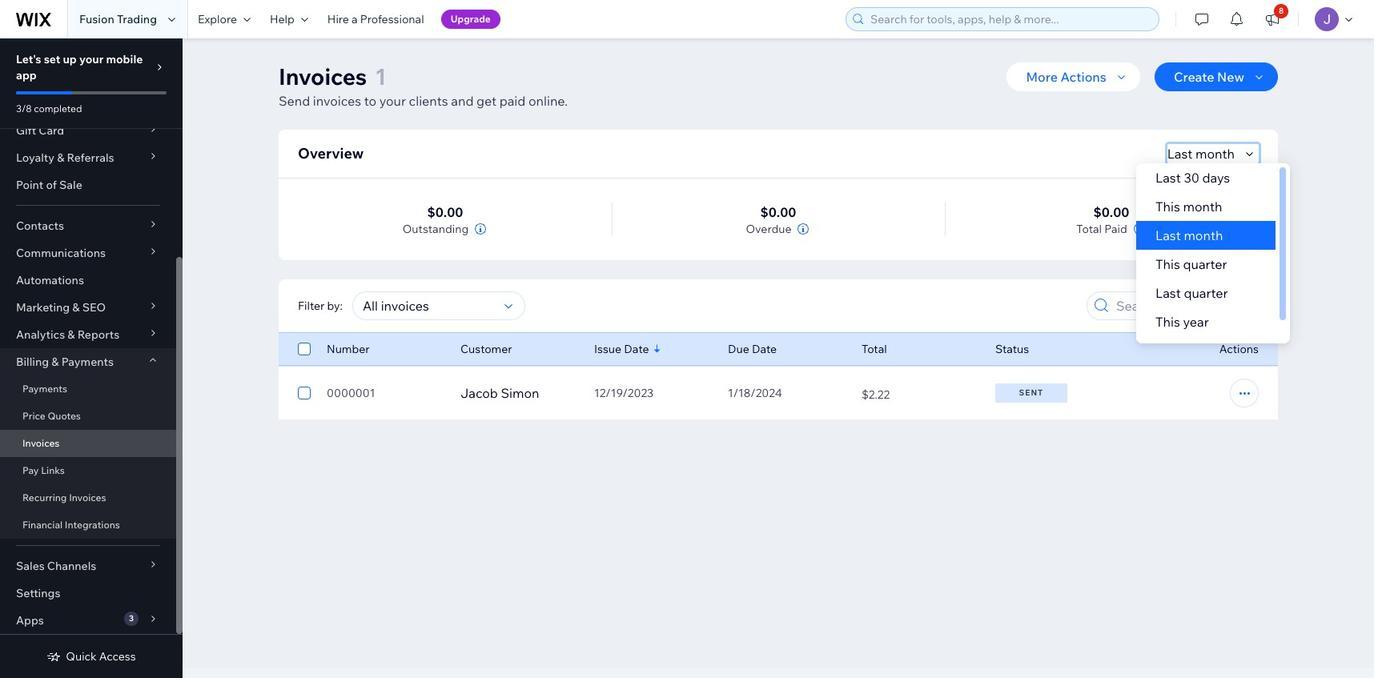 Task type: vqa. For each thing, say whether or not it's contained in the screenshot.
HOME link
no



Task type: describe. For each thing, give the bounding box(es) containing it.
last left 30
[[1156, 170, 1181, 186]]

last month for last month button
[[1168, 146, 1236, 162]]

$0.00 for overdue
[[761, 204, 797, 220]]

financial integrations link
[[0, 512, 176, 539]]

point
[[16, 178, 44, 192]]

clients
[[409, 93, 448, 109]]

more actions
[[1027, 69, 1107, 85]]

get
[[477, 93, 497, 109]]

simon
[[501, 385, 540, 401]]

let's set up your mobile app
[[16, 52, 143, 83]]

hire a professional
[[328, 12, 424, 26]]

3
[[129, 614, 134, 624]]

professional
[[360, 12, 424, 26]]

pay links link
[[0, 458, 176, 485]]

& for billing
[[51, 355, 59, 369]]

last down this year
[[1156, 343, 1181, 359]]

recurring
[[22, 492, 67, 504]]

recurring invoices
[[22, 492, 106, 504]]

& for loyalty
[[57, 151, 64, 165]]

analytics & reports
[[16, 328, 120, 342]]

links
[[41, 465, 65, 477]]

recurring invoices link
[[0, 485, 176, 512]]

hire
[[328, 12, 349, 26]]

status
[[996, 342, 1030, 357]]

last 30 days
[[1156, 170, 1231, 186]]

paid
[[1105, 222, 1128, 236]]

help button
[[260, 0, 318, 38]]

number
[[327, 342, 370, 357]]

$0.00 for total paid
[[1094, 204, 1130, 220]]

quick access button
[[47, 650, 136, 664]]

communications button
[[0, 240, 176, 267]]

due
[[728, 342, 750, 357]]

last inside option
[[1156, 228, 1181, 244]]

trading
[[117, 12, 157, 26]]

overview
[[298, 144, 364, 163]]

settings link
[[0, 580, 176, 607]]

last month for last month option
[[1156, 228, 1224, 244]]

let's
[[16, 52, 41, 67]]

30
[[1184, 170, 1200, 186]]

actions inside button
[[1061, 69, 1107, 85]]

apps
[[16, 614, 44, 628]]

referrals
[[67, 151, 114, 165]]

communications
[[16, 246, 106, 260]]

year for last year
[[1184, 343, 1210, 359]]

invoices 1 send invoices to your clients and get paid online.
[[279, 62, 568, 109]]

Search field
[[1112, 292, 1254, 320]]

issue
[[595, 342, 622, 357]]

last year
[[1156, 343, 1210, 359]]

gift
[[16, 123, 36, 138]]

point of sale link
[[0, 171, 176, 199]]

more
[[1027, 69, 1058, 85]]

this for this month
[[1156, 199, 1181, 215]]

filter
[[298, 299, 325, 313]]

reports
[[77, 328, 120, 342]]

gift card button
[[0, 117, 176, 144]]

by:
[[327, 299, 343, 313]]

this month
[[1156, 199, 1223, 215]]

automations link
[[0, 267, 176, 294]]

new
[[1218, 69, 1245, 85]]

invoices for invoices
[[22, 437, 60, 450]]

up
[[63, 52, 77, 67]]

& for marketing
[[72, 300, 80, 315]]

integrations
[[65, 519, 120, 531]]

due date
[[728, 342, 777, 357]]

a
[[352, 12, 358, 26]]

pay
[[22, 465, 39, 477]]

this for this quarter
[[1156, 256, 1181, 272]]

send
[[279, 93, 310, 109]]

price quotes
[[22, 410, 81, 422]]

last month option
[[1137, 221, 1276, 250]]

paid
[[500, 93, 526, 109]]

jacob
[[461, 385, 498, 401]]

price quotes link
[[0, 403, 176, 430]]

year for this year
[[1184, 314, 1209, 330]]

total for total paid
[[1077, 222, 1103, 236]]

quarter for this quarter
[[1184, 256, 1228, 272]]

create new
[[1175, 69, 1245, 85]]

settings
[[16, 587, 60, 601]]

last inside button
[[1168, 146, 1193, 162]]

1/18/2024
[[728, 386, 783, 401]]

point of sale
[[16, 178, 82, 192]]

last up this year
[[1156, 285, 1181, 301]]

customer
[[461, 342, 512, 357]]

8
[[1280, 6, 1285, 16]]

price
[[22, 410, 45, 422]]

loyalty & referrals button
[[0, 144, 176, 171]]

automations
[[16, 273, 84, 288]]

set
[[44, 52, 60, 67]]

card
[[39, 123, 64, 138]]

help
[[270, 12, 295, 26]]

1 horizontal spatial invoices
[[69, 492, 106, 504]]

contacts
[[16, 219, 64, 233]]

last quarter
[[1156, 285, 1228, 301]]

$2.22
[[862, 387, 890, 402]]

financial integrations
[[22, 519, 120, 531]]

filter by:
[[298, 299, 343, 313]]



Task type: locate. For each thing, give the bounding box(es) containing it.
date for due date
[[752, 342, 777, 357]]

1 $0.00 from the left
[[428, 204, 464, 220]]

month for last month button
[[1196, 146, 1236, 162]]

0 vertical spatial last month
[[1168, 146, 1236, 162]]

0 vertical spatial your
[[79, 52, 104, 67]]

total for total
[[862, 342, 888, 357]]

quick
[[66, 650, 97, 664]]

0 vertical spatial actions
[[1061, 69, 1107, 85]]

sales channels
[[16, 559, 96, 574]]

to
[[364, 93, 377, 109]]

1 vertical spatial this
[[1156, 256, 1181, 272]]

2 vertical spatial invoices
[[69, 492, 106, 504]]

sent
[[1020, 388, 1044, 398]]

0 horizontal spatial actions
[[1061, 69, 1107, 85]]

1 horizontal spatial total
[[1077, 222, 1103, 236]]

completed
[[34, 103, 82, 115]]

invoices link
[[0, 430, 176, 458]]

upgrade
[[451, 13, 491, 25]]

invoices up invoices
[[279, 62, 367, 91]]

& left seo
[[72, 300, 80, 315]]

of
[[46, 178, 57, 192]]

& inside popup button
[[68, 328, 75, 342]]

loyalty
[[16, 151, 54, 165]]

payments link
[[0, 376, 176, 403]]

2 horizontal spatial invoices
[[279, 62, 367, 91]]

8 button
[[1256, 0, 1291, 38]]

last month down this month
[[1156, 228, 1224, 244]]

last month button
[[1168, 144, 1260, 163]]

last month inside last month option
[[1156, 228, 1224, 244]]

month inside button
[[1196, 146, 1236, 162]]

Search for tools, apps, help & more... field
[[866, 8, 1155, 30]]

total left the "paid"
[[1077, 222, 1103, 236]]

quarter down this quarter
[[1184, 285, 1228, 301]]

$0.00 for outstanding
[[428, 204, 464, 220]]

2 date from the left
[[752, 342, 777, 357]]

1 date from the left
[[624, 342, 649, 357]]

online.
[[529, 93, 568, 109]]

fusion trading
[[79, 12, 157, 26]]

gift card
[[16, 123, 64, 138]]

1 horizontal spatial date
[[752, 342, 777, 357]]

& right loyalty
[[57, 151, 64, 165]]

date right the issue
[[624, 342, 649, 357]]

last
[[1168, 146, 1193, 162], [1156, 170, 1181, 186], [1156, 228, 1181, 244], [1156, 285, 1181, 301], [1156, 343, 1181, 359]]

invoices down pay links link
[[69, 492, 106, 504]]

billing
[[16, 355, 49, 369]]

list box containing last 30 days
[[1137, 163, 1291, 365]]

mobile
[[106, 52, 143, 67]]

your right to
[[380, 93, 406, 109]]

3/8 completed
[[16, 103, 82, 115]]

$0.00 up the outstanding
[[428, 204, 464, 220]]

contacts button
[[0, 212, 176, 240]]

3/8
[[16, 103, 32, 115]]

last up 30
[[1168, 146, 1193, 162]]

date for issue date
[[624, 342, 649, 357]]

total up $2.22 at the bottom right of the page
[[862, 342, 888, 357]]

quarter for last quarter
[[1184, 285, 1228, 301]]

0 horizontal spatial total
[[862, 342, 888, 357]]

access
[[99, 650, 136, 664]]

year down this year
[[1184, 343, 1210, 359]]

marketing
[[16, 300, 70, 315]]

sales channels button
[[0, 553, 176, 580]]

12/19/2023
[[595, 386, 654, 401]]

0 vertical spatial payments
[[61, 355, 114, 369]]

1 horizontal spatial actions
[[1220, 342, 1260, 357]]

fusion
[[79, 12, 114, 26]]

total
[[1077, 222, 1103, 236], [862, 342, 888, 357]]

date
[[624, 342, 649, 357], [752, 342, 777, 357]]

1 vertical spatial year
[[1184, 343, 1210, 359]]

year down the last quarter
[[1184, 314, 1209, 330]]

1 vertical spatial last month
[[1156, 228, 1224, 244]]

& inside popup button
[[51, 355, 59, 369]]

& right billing
[[51, 355, 59, 369]]

your right up
[[79, 52, 104, 67]]

None checkbox
[[298, 340, 311, 359], [298, 384, 311, 403], [298, 340, 311, 359], [298, 384, 311, 403]]

& left "reports" at the left of the page
[[68, 328, 75, 342]]

your
[[79, 52, 104, 67], [380, 93, 406, 109]]

marketing & seo
[[16, 300, 106, 315]]

outstanding
[[403, 222, 469, 236]]

last month inside last month button
[[1168, 146, 1236, 162]]

1 vertical spatial quarter
[[1184, 285, 1228, 301]]

actions right last year
[[1220, 342, 1260, 357]]

$0.00 up the "paid"
[[1094, 204, 1130, 220]]

invoices up "pay links"
[[22, 437, 60, 450]]

1 vertical spatial invoices
[[22, 437, 60, 450]]

month up the days
[[1196, 146, 1236, 162]]

2 this from the top
[[1156, 256, 1181, 272]]

0 vertical spatial this
[[1156, 199, 1181, 215]]

0 vertical spatial invoices
[[279, 62, 367, 91]]

sale
[[59, 178, 82, 192]]

jacob simon
[[461, 385, 540, 401]]

0 vertical spatial month
[[1196, 146, 1236, 162]]

this up the last quarter
[[1156, 256, 1181, 272]]

$0.00 up overdue
[[761, 204, 797, 220]]

last month
[[1168, 146, 1236, 162], [1156, 228, 1224, 244]]

this up last year
[[1156, 314, 1181, 330]]

app
[[16, 68, 37, 83]]

1 this from the top
[[1156, 199, 1181, 215]]

year
[[1184, 314, 1209, 330], [1184, 343, 1210, 359]]

your inside "let's set up your mobile app"
[[79, 52, 104, 67]]

list box
[[1137, 163, 1291, 365]]

month inside option
[[1184, 228, 1224, 244]]

1 horizontal spatial your
[[380, 93, 406, 109]]

actions right more
[[1061, 69, 1107, 85]]

& for analytics
[[68, 328, 75, 342]]

0 vertical spatial quarter
[[1184, 256, 1228, 272]]

seo
[[82, 300, 106, 315]]

sidebar element
[[0, 0, 183, 679]]

month up last month option
[[1184, 199, 1223, 215]]

month for last month option
[[1184, 228, 1224, 244]]

marketing & seo button
[[0, 294, 176, 321]]

1 horizontal spatial $0.00
[[761, 204, 797, 220]]

1 vertical spatial total
[[862, 342, 888, 357]]

0 horizontal spatial $0.00
[[428, 204, 464, 220]]

invoices
[[279, 62, 367, 91], [22, 437, 60, 450], [69, 492, 106, 504]]

payments up the price quotes
[[22, 383, 67, 395]]

billing & payments button
[[0, 349, 176, 376]]

None field
[[358, 292, 500, 320]]

issue date
[[595, 342, 649, 357]]

0 horizontal spatial your
[[79, 52, 104, 67]]

payments inside popup button
[[61, 355, 114, 369]]

last month up the last 30 days
[[1168, 146, 1236, 162]]

month up this quarter
[[1184, 228, 1224, 244]]

more actions button
[[1008, 62, 1141, 91]]

1 vertical spatial payments
[[22, 383, 67, 395]]

invoices for invoices 1 send invoices to your clients and get paid online.
[[279, 62, 367, 91]]

2 vertical spatial month
[[1184, 228, 1224, 244]]

0 horizontal spatial invoices
[[22, 437, 60, 450]]

this year
[[1156, 314, 1209, 330]]

channels
[[47, 559, 96, 574]]

0 vertical spatial year
[[1184, 314, 1209, 330]]

quick access
[[66, 650, 136, 664]]

month
[[1196, 146, 1236, 162], [1184, 199, 1223, 215], [1184, 228, 1224, 244]]

invoices inside invoices 1 send invoices to your clients and get paid online.
[[279, 62, 367, 91]]

your inside invoices 1 send invoices to your clients and get paid online.
[[380, 93, 406, 109]]

billing & payments
[[16, 355, 114, 369]]

quarter down last month option
[[1184, 256, 1228, 272]]

explore
[[198, 12, 237, 26]]

1 vertical spatial actions
[[1220, 342, 1260, 357]]

this quarter
[[1156, 256, 1228, 272]]

overdue
[[746, 222, 792, 236]]

sales
[[16, 559, 45, 574]]

days
[[1203, 170, 1231, 186]]

1 vertical spatial month
[[1184, 199, 1223, 215]]

last down this month
[[1156, 228, 1181, 244]]

3 this from the top
[[1156, 314, 1181, 330]]

3 $0.00 from the left
[[1094, 204, 1130, 220]]

date right due
[[752, 342, 777, 357]]

this for this year
[[1156, 314, 1181, 330]]

0 vertical spatial total
[[1077, 222, 1103, 236]]

payments up payments link
[[61, 355, 114, 369]]

0 horizontal spatial date
[[624, 342, 649, 357]]

quotes
[[48, 410, 81, 422]]

2 $0.00 from the left
[[761, 204, 797, 220]]

create
[[1175, 69, 1215, 85]]

analytics & reports button
[[0, 321, 176, 349]]

create new button
[[1155, 62, 1279, 91]]

this down the last 30 days
[[1156, 199, 1181, 215]]

2 horizontal spatial $0.00
[[1094, 204, 1130, 220]]

analytics
[[16, 328, 65, 342]]

2 vertical spatial this
[[1156, 314, 1181, 330]]

1 vertical spatial your
[[380, 93, 406, 109]]



